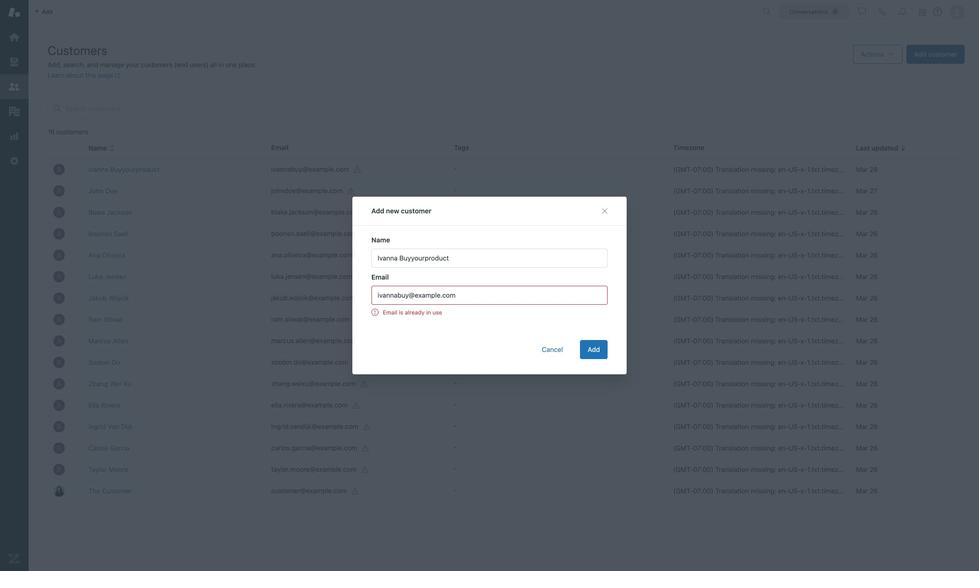 Task type: describe. For each thing, give the bounding box(es) containing it.
zendesk products image
[[919, 9, 926, 16]]

customers image
[[8, 81, 20, 93]]

admin image
[[8, 155, 20, 167]]

organizations image
[[8, 105, 20, 118]]

close modal image
[[601, 207, 609, 215]]

Search customers field
[[65, 104, 256, 113]]

main element
[[0, 0, 29, 571]]



Task type: vqa. For each thing, say whether or not it's contained in the screenshot.
Add attachment IMAGE
no



Task type: locate. For each thing, give the bounding box(es) containing it.
dialog
[[353, 197, 627, 374]]

alert
[[372, 308, 442, 316]]

reporting image
[[8, 130, 20, 142]]

get help image
[[934, 8, 942, 16]]

zendesk image
[[8, 553, 20, 565]]

(opens in a new tab) image
[[113, 73, 120, 78]]

unverified email image
[[354, 166, 362, 174], [365, 209, 372, 217], [362, 230, 369, 238], [360, 295, 368, 302], [355, 316, 363, 324], [353, 359, 361, 367], [352, 488, 360, 495]]

get started image
[[8, 31, 20, 43]]

zendesk support image
[[8, 6, 20, 19]]

unverified email image
[[348, 188, 355, 195], [361, 380, 368, 388], [353, 402, 360, 410], [363, 423, 371, 431], [362, 445, 370, 452], [361, 466, 369, 474]]

views image
[[8, 56, 20, 68]]

error image
[[372, 308, 379, 316]]

None field
[[372, 249, 608, 268], [372, 286, 608, 305], [372, 249, 608, 268], [372, 286, 608, 305]]



